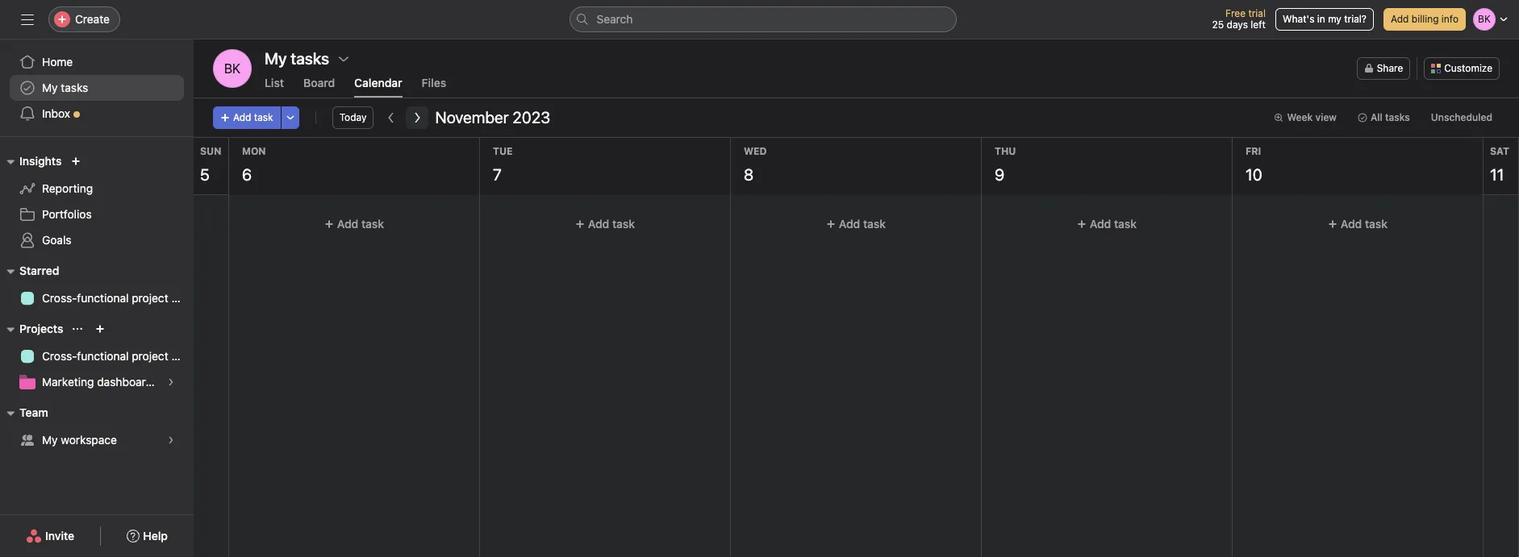 Task type: locate. For each thing, give the bounding box(es) containing it.
0 vertical spatial cross-
[[42, 291, 77, 305]]

projects button
[[0, 320, 63, 339]]

cross-functional project plan up dashboards
[[42, 350, 194, 363]]

1 horizontal spatial tasks
[[1386, 111, 1411, 124]]

portfolios
[[42, 207, 92, 221]]

reporting link
[[10, 176, 184, 202]]

plan
[[171, 291, 194, 305], [171, 350, 194, 363]]

my for my workspace
[[42, 433, 58, 447]]

1 my from the top
[[42, 81, 58, 94]]

25
[[1213, 19, 1225, 31]]

1 functional from the top
[[77, 291, 129, 305]]

0 vertical spatial plan
[[171, 291, 194, 305]]

free trial 25 days left
[[1213, 7, 1266, 31]]

tasks inside global "element"
[[61, 81, 88, 94]]

my up inbox at the top left
[[42, 81, 58, 94]]

0 vertical spatial project
[[132, 291, 168, 305]]

tue 7
[[493, 145, 513, 184]]

1 vertical spatial plan
[[171, 350, 194, 363]]

tasks
[[61, 81, 88, 94], [1386, 111, 1411, 124]]

2 cross-functional project plan link from the top
[[10, 344, 194, 370]]

cross- down starred
[[42, 291, 77, 305]]

1 cross- from the top
[[42, 291, 77, 305]]

cross-functional project plan inside projects element
[[42, 350, 194, 363]]

0 vertical spatial cross-functional project plan
[[42, 291, 194, 305]]

show options, current sort, top image
[[73, 324, 83, 334]]

wed 8
[[744, 145, 767, 184]]

add task button
[[213, 107, 281, 129], [236, 210, 473, 239], [487, 210, 724, 239], [738, 210, 975, 239], [989, 210, 1226, 239], [1240, 210, 1477, 239]]

cross-functional project plan link up new project or portfolio icon
[[10, 286, 194, 312]]

new project or portfolio image
[[96, 324, 105, 334]]

teams element
[[0, 399, 194, 457]]

today
[[340, 111, 367, 124]]

plan inside starred element
[[171, 291, 194, 305]]

1 plan from the top
[[171, 291, 194, 305]]

week view
[[1288, 111, 1338, 124]]

cross- inside starred element
[[42, 291, 77, 305]]

portfolios link
[[10, 202, 184, 228]]

starred
[[19, 264, 59, 278]]

2 plan from the top
[[171, 350, 194, 363]]

add inside button
[[1392, 13, 1410, 25]]

tasks inside dropdown button
[[1386, 111, 1411, 124]]

11
[[1491, 165, 1505, 184]]

free
[[1226, 7, 1246, 19]]

cross- up marketing
[[42, 350, 77, 363]]

thu
[[995, 145, 1017, 157]]

cross-functional project plan link up marketing dashboards
[[10, 344, 194, 370]]

tasks right all
[[1386, 111, 1411, 124]]

0 vertical spatial cross-functional project plan link
[[10, 286, 194, 312]]

1 project from the top
[[132, 291, 168, 305]]

fri 10
[[1246, 145, 1263, 184]]

list link
[[265, 76, 284, 98]]

mon
[[242, 145, 266, 157]]

2 functional from the top
[[77, 350, 129, 363]]

1 vertical spatial my
[[42, 433, 58, 447]]

1 vertical spatial cross-functional project plan
[[42, 350, 194, 363]]

1 vertical spatial cross-
[[42, 350, 77, 363]]

add billing info button
[[1384, 8, 1467, 31]]

my inside global "element"
[[42, 81, 58, 94]]

reporting
[[42, 182, 93, 195]]

6
[[242, 165, 252, 184]]

2 cross- from the top
[[42, 350, 77, 363]]

add
[[1392, 13, 1410, 25], [233, 111, 251, 124], [337, 217, 359, 231], [588, 217, 610, 231], [839, 217, 861, 231], [1090, 217, 1112, 231], [1341, 217, 1363, 231]]

1 cross-functional project plan from the top
[[42, 291, 194, 305]]

wed
[[744, 145, 767, 157]]

in
[[1318, 13, 1326, 25]]

5
[[200, 165, 210, 184]]

search
[[597, 12, 633, 26]]

0 horizontal spatial tasks
[[61, 81, 88, 94]]

fri
[[1246, 145, 1262, 157]]

tasks down home
[[61, 81, 88, 94]]

board link
[[303, 76, 335, 98]]

add billing info
[[1392, 13, 1459, 25]]

my down team
[[42, 433, 58, 447]]

see details, marketing dashboards image
[[166, 378, 176, 387]]

info
[[1442, 13, 1459, 25]]

functional
[[77, 291, 129, 305], [77, 350, 129, 363]]

all tasks
[[1371, 111, 1411, 124]]

0 vertical spatial my
[[42, 81, 58, 94]]

see details, my workspace image
[[166, 436, 176, 446]]

cross-functional project plan
[[42, 291, 194, 305], [42, 350, 194, 363]]

1 vertical spatial functional
[[77, 350, 129, 363]]

8
[[744, 165, 754, 184]]

bk
[[224, 61, 241, 76]]

functional inside starred element
[[77, 291, 129, 305]]

my inside teams element
[[42, 433, 58, 447]]

0 vertical spatial functional
[[77, 291, 129, 305]]

1 vertical spatial cross-functional project plan link
[[10, 344, 194, 370]]

starred element
[[0, 257, 194, 315]]

1 vertical spatial tasks
[[1386, 111, 1411, 124]]

0 vertical spatial tasks
[[61, 81, 88, 94]]

task
[[254, 111, 273, 124], [362, 217, 384, 231], [613, 217, 635, 231], [864, 217, 886, 231], [1115, 217, 1137, 231], [1366, 217, 1388, 231]]

1 vertical spatial project
[[132, 350, 168, 363]]

project up see details, marketing dashboards image
[[132, 350, 168, 363]]

what's
[[1283, 13, 1315, 25]]

sat 11
[[1491, 145, 1510, 184]]

2 cross-functional project plan from the top
[[42, 350, 194, 363]]

week view button
[[1268, 107, 1345, 129]]

create button
[[48, 6, 120, 32]]

insights button
[[0, 152, 62, 171]]

project down goals link at the left top of page
[[132, 291, 168, 305]]

project
[[132, 291, 168, 305], [132, 350, 168, 363]]

days
[[1227, 19, 1249, 31]]

team
[[19, 406, 48, 420]]

cross-functional project plan up new project or portfolio icon
[[42, 291, 194, 305]]

2 my from the top
[[42, 433, 58, 447]]

functional up marketing dashboards
[[77, 350, 129, 363]]

plan inside projects element
[[171, 350, 194, 363]]

1 cross-functional project plan link from the top
[[10, 286, 194, 312]]

my for my tasks
[[42, 81, 58, 94]]

share button
[[1357, 57, 1411, 80]]

functional up new project or portfolio icon
[[77, 291, 129, 305]]

dashboards
[[97, 375, 158, 389]]

trial
[[1249, 7, 1266, 19]]

workspace
[[61, 433, 117, 447]]

team button
[[0, 404, 48, 423]]

my
[[42, 81, 58, 94], [42, 433, 58, 447]]



Task type: vqa. For each thing, say whether or not it's contained in the screenshot.
Create popup button
yes



Task type: describe. For each thing, give the bounding box(es) containing it.
search list box
[[569, 6, 957, 32]]

show options image
[[337, 52, 350, 65]]

november 2023
[[435, 108, 551, 127]]

search button
[[569, 6, 957, 32]]

my tasks
[[42, 81, 88, 94]]

cross-functional project plan link inside starred element
[[10, 286, 194, 312]]

marketing dashboards
[[42, 375, 158, 389]]

calendar link
[[355, 76, 403, 98]]

insights element
[[0, 147, 194, 257]]

marketing
[[42, 375, 94, 389]]

my tasks
[[265, 49, 329, 68]]

functional inside projects element
[[77, 350, 129, 363]]

9
[[995, 165, 1005, 184]]

2023
[[513, 108, 551, 127]]

tue
[[493, 145, 513, 157]]

marketing dashboards link
[[10, 370, 184, 396]]

project inside starred element
[[132, 291, 168, 305]]

my tasks link
[[10, 75, 184, 101]]

invite
[[45, 530, 74, 543]]

customize button
[[1425, 57, 1501, 80]]

inbox
[[42, 107, 70, 120]]

sat
[[1491, 145, 1510, 157]]

list
[[265, 76, 284, 90]]

more actions image
[[285, 113, 295, 123]]

sun 5
[[200, 145, 222, 184]]

my workspace
[[42, 433, 117, 447]]

10
[[1246, 165, 1263, 184]]

cross-functional project plan inside starred element
[[42, 291, 194, 305]]

files
[[422, 76, 447, 90]]

left
[[1251, 19, 1266, 31]]

unscheduled
[[1432, 111, 1493, 124]]

sun
[[200, 145, 222, 157]]

trial?
[[1345, 13, 1367, 25]]

customize
[[1445, 62, 1493, 74]]

next week image
[[411, 111, 424, 124]]

insights
[[19, 154, 62, 168]]

inbox link
[[10, 101, 184, 127]]

hide sidebar image
[[21, 13, 34, 26]]

board
[[303, 76, 335, 90]]

what's in my trial?
[[1283, 13, 1367, 25]]

files link
[[422, 76, 447, 98]]

goals link
[[10, 228, 184, 253]]

all tasks button
[[1351, 107, 1418, 129]]

home link
[[10, 49, 184, 75]]

cross-functional project plan link inside projects element
[[10, 344, 194, 370]]

view
[[1316, 111, 1338, 124]]

previous week image
[[385, 111, 398, 124]]

bk button
[[213, 49, 252, 88]]

new image
[[71, 157, 81, 166]]

today button
[[332, 107, 374, 129]]

mon 6
[[242, 145, 266, 184]]

create
[[75, 12, 110, 26]]

projects element
[[0, 315, 194, 399]]

calendar
[[355, 76, 403, 90]]

starred button
[[0, 262, 59, 281]]

home
[[42, 55, 73, 69]]

what's in my trial? button
[[1276, 8, 1375, 31]]

november
[[435, 108, 509, 127]]

invite button
[[15, 522, 85, 551]]

week
[[1288, 111, 1314, 124]]

my workspace link
[[10, 428, 184, 454]]

thu 9
[[995, 145, 1017, 184]]

my
[[1329, 13, 1342, 25]]

tasks for my tasks
[[61, 81, 88, 94]]

all
[[1371, 111, 1383, 124]]

7
[[493, 165, 502, 184]]

cross- inside projects element
[[42, 350, 77, 363]]

global element
[[0, 40, 194, 136]]

help button
[[116, 522, 178, 551]]

share
[[1378, 62, 1404, 74]]

goals
[[42, 233, 72, 247]]

billing
[[1412, 13, 1440, 25]]

projects
[[19, 322, 63, 336]]

2 project from the top
[[132, 350, 168, 363]]

help
[[143, 530, 168, 543]]

tasks for all tasks
[[1386, 111, 1411, 124]]

unscheduled button
[[1425, 107, 1501, 129]]



